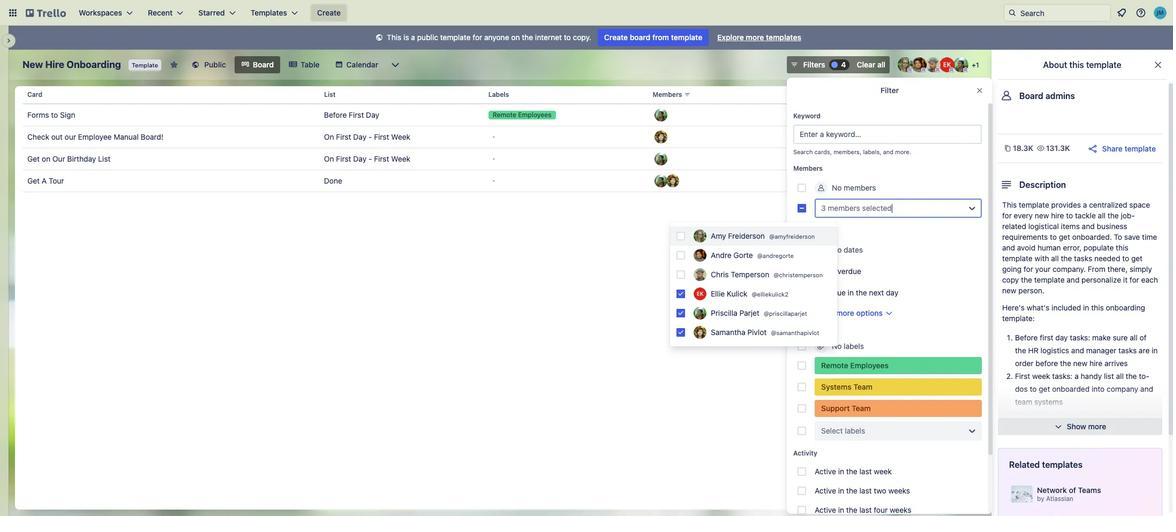 Task type: vqa. For each thing, say whether or not it's contained in the screenshot.
fourth forward icon
no



Task type: locate. For each thing, give the bounding box(es) containing it.
2 active from the top
[[815, 486, 836, 495]]

forms
[[27, 110, 49, 119]]

1 horizontal spatial board
[[1019, 91, 1043, 101]]

1 horizontal spatial color: green, title: "remote employees" element
[[815, 357, 982, 374]]

on first day - first week down before first day
[[324, 132, 410, 141]]

personalize
[[1082, 275, 1121, 284]]

0 vertical spatial create
[[317, 8, 341, 17]]

share template button
[[1087, 143, 1156, 154]]

2 horizontal spatial new
[[1073, 359, 1087, 368]]

0 vertical spatial more
[[746, 33, 764, 42]]

this down the to
[[1116, 243, 1128, 252]]

priscilla parjet @priscillaparjet
[[711, 308, 807, 317]]

members up '3 members selected'
[[844, 183, 876, 192]]

4 row from the top
[[23, 148, 977, 170]]

get left "a"
[[27, 176, 40, 185]]

on down before first day
[[324, 132, 334, 141]]

before
[[1036, 359, 1058, 368]]

+ 1
[[972, 61, 979, 69]]

1 vertical spatial hire
[[1089, 359, 1102, 368]]

more left options
[[836, 309, 854, 318]]

in up active in the last two weeks
[[838, 467, 844, 476]]

0 horizontal spatial remote
[[493, 111, 516, 119]]

remote inside button
[[493, 111, 516, 119]]

this up every
[[1002, 200, 1017, 209]]

dates
[[844, 245, 863, 254]]

1 vertical spatial ellie kulick (elliekulick2) image
[[694, 288, 707, 300]]

0 vertical spatial labels
[[488, 91, 509, 99]]

last for two
[[859, 486, 872, 495]]

2 vertical spatial new
[[1073, 359, 1087, 368]]

due date
[[793, 227, 822, 235]]

active for active in the last four weeks
[[815, 506, 836, 515]]

1 horizontal spatial list
[[324, 91, 336, 99]]

create inside create button
[[317, 8, 341, 17]]

last left two
[[859, 486, 872, 495]]

2 horizontal spatial this member is an admin of this workspace. image
[[949, 67, 954, 72]]

1 vertical spatial weeks
[[890, 506, 911, 515]]

tasks:
[[1070, 333, 1090, 342], [1052, 372, 1073, 381]]

0 horizontal spatial employees
[[518, 111, 552, 119]]

0 vertical spatial members
[[653, 91, 682, 99]]

week
[[1032, 372, 1050, 381], [874, 467, 892, 476]]

0 horizontal spatial day
[[886, 288, 898, 297]]

1 week from the top
[[391, 132, 410, 141]]

color: orange, title: "support team" element
[[815, 400, 982, 417]]

2 row from the top
[[23, 104, 977, 126]]

for right it
[[1130, 275, 1139, 284]]

0 horizontal spatial more
[[746, 33, 764, 42]]

1 horizontal spatial this member is an admin of this workspace. image
[[963, 67, 968, 72]]

0 vertical spatial weeks
[[888, 486, 910, 495]]

tasks down sure
[[1118, 346, 1137, 355]]

@andregorte
[[757, 252, 794, 259]]

2 vertical spatial more
[[1088, 422, 1106, 431]]

back to home image
[[26, 4, 66, 21]]

week up two
[[874, 467, 892, 476]]

0 vertical spatial board
[[253, 60, 274, 69]]

1 vertical spatial this
[[1116, 243, 1128, 252]]

0 vertical spatial day
[[366, 110, 379, 119]]

in for due in the next day
[[848, 288, 854, 297]]

1 active from the top
[[815, 467, 836, 476]]

2 on from the top
[[324, 154, 334, 163]]

this member is an admin of this workspace. image left chris temperson (christemperson) icon
[[907, 67, 912, 72]]

new up logistical at top
[[1035, 211, 1049, 220]]

0 vertical spatial active
[[815, 467, 836, 476]]

week inside 'before first day tasks: make sure all of the hr logistics and manager tasks are in order before the new hire arrives first week tasks: a handy list all the to- dos to get onboarded into company and team systems who's who list: help the newbie orient themselves and learn all about the key people they'll encounter at work'
[[1032, 372, 1050, 381]]

2 - from the top
[[369, 154, 372, 163]]

day
[[366, 110, 379, 119], [353, 132, 366, 141], [353, 154, 366, 163]]

1 row from the top
[[23, 82, 977, 108]]

andre gorte (andregorte) image
[[912, 57, 927, 72], [694, 249, 707, 262]]

0 vertical spatial tasks
[[1074, 254, 1092, 263]]

0 vertical spatial labels
[[844, 342, 864, 351]]

0 vertical spatial on
[[324, 132, 334, 141]]

2 horizontal spatial more
[[1088, 422, 1106, 431]]

hire up handy
[[1089, 359, 1102, 368]]

0 notifications image
[[1115, 6, 1128, 19]]

day
[[886, 288, 898, 297], [1055, 333, 1068, 342]]

0 vertical spatial list
[[324, 91, 336, 99]]

0 vertical spatial new
[[1035, 211, 1049, 220]]

workspaces button
[[72, 4, 139, 21]]

0 horizontal spatial color: green, title: "remote employees" element
[[488, 111, 556, 119]]

tasks down error,
[[1074, 254, 1092, 263]]

show inside show more button
[[1067, 422, 1086, 431]]

team inside "color: orange, title: "support team"" element
[[852, 404, 871, 413]]

the
[[522, 33, 533, 42], [1108, 211, 1119, 220], [1061, 254, 1072, 263], [1021, 275, 1032, 284], [856, 288, 867, 297], [1015, 346, 1026, 355], [1060, 359, 1071, 368], [1126, 372, 1137, 381], [1087, 410, 1099, 419], [1122, 423, 1133, 432], [846, 467, 857, 476], [846, 486, 857, 495], [846, 506, 857, 515]]

0 horizontal spatial this member is an admin of this workspace. image
[[907, 67, 912, 72]]

members right '3'
[[828, 204, 860, 213]]

of
[[1140, 333, 1147, 342], [1069, 486, 1076, 495]]

for up related
[[1002, 211, 1012, 220]]

table containing forms to sign
[[15, 82, 985, 510]]

0 vertical spatial this
[[387, 33, 401, 42]]

1 horizontal spatial remote employees
[[821, 361, 889, 370]]

table
[[301, 60, 320, 69]]

the down 'active in the last week'
[[846, 486, 857, 495]]

2 get from the top
[[27, 176, 40, 185]]

this member is an admin of this workspace. image
[[935, 67, 940, 72], [963, 67, 968, 72]]

template
[[132, 62, 158, 69]]

1 vertical spatial -
[[369, 154, 372, 163]]

active in the last four weeks
[[815, 506, 911, 515]]

1 no from the top
[[832, 183, 842, 192]]

freiderson
[[728, 231, 765, 240]]

support
[[821, 404, 850, 413]]

search
[[793, 148, 813, 155]]

in for active in the last week
[[838, 467, 844, 476]]

due up show more options
[[832, 288, 846, 297]]

on first day - first week
[[324, 132, 410, 141], [324, 154, 410, 163]]

0 vertical spatial get
[[27, 154, 40, 163]]

1 vertical spatial more
[[836, 309, 854, 318]]

show for show more
[[1067, 422, 1086, 431]]

get down items
[[1059, 232, 1070, 242]]

new up handy
[[1073, 359, 1087, 368]]

1 horizontal spatial day
[[1055, 333, 1068, 342]]

first inside 'before first day tasks: make sure all of the hr logistics and manager tasks are in order before the new hire arrives first week tasks: a handy list all the to- dos to get onboarded into company and team systems who's who list: help the newbie orient themselves and learn all about the key people they'll encounter at work'
[[1015, 372, 1030, 381]]

1 - from the top
[[369, 132, 372, 141]]

1
[[976, 61, 979, 69]]

all inside button
[[877, 60, 885, 69]]

row containing forms to sign
[[23, 104, 977, 126]]

members for 3
[[828, 204, 860, 213]]

to right dos at the bottom of the page
[[1030, 385, 1037, 394]]

1 vertical spatial show
[[1067, 422, 1086, 431]]

new
[[1035, 211, 1049, 220], [1002, 286, 1016, 295], [1073, 359, 1087, 368]]

in right the included at the right bottom
[[1083, 303, 1089, 312]]

2 no from the top
[[832, 245, 842, 254]]

ellie kulick @elliekulick2
[[711, 289, 788, 298]]

all down "human" on the right top
[[1051, 254, 1059, 263]]

1 on from the top
[[324, 132, 334, 141]]

filters
[[803, 60, 825, 69]]

0 horizontal spatial members
[[653, 91, 682, 99]]

systems
[[821, 382, 852, 392]]

each
[[1141, 275, 1158, 284]]

hire down provides
[[1051, 211, 1064, 220]]

a inside the this template provides a centralized space for every new hire to tackle all the job- related logistical items and business requirements to get onboarded. to save time and avoid human error, populate this template with all the tasks needed to get going for your company. from there, simply copy the template and personalize it for each new person.
[[1083, 200, 1087, 209]]

chris temperson @christemperson
[[711, 270, 823, 279]]

@christemperson
[[774, 271, 823, 278]]

hire inside the this template provides a centralized space for every new hire to tackle all the job- related logistical items and business requirements to get onboarded. to save time and avoid human error, populate this template with all the tasks needed to get going for your company. from there, simply copy the template and personalize it for each new person.
[[1051, 211, 1064, 220]]

activity
[[793, 449, 817, 457]]

0 horizontal spatial due
[[793, 227, 806, 235]]

get a tour link
[[27, 170, 315, 192]]

this is a public template for anyone on the internet to copy.
[[387, 33, 591, 42]]

2 on first day - first week from the top
[[324, 154, 410, 163]]

get
[[1059, 232, 1070, 242], [1131, 254, 1143, 263], [1039, 385, 1050, 394]]

the left the to-
[[1126, 372, 1137, 381]]

of inside 'before first day tasks: make sure all of the hr logistics and manager tasks are in order before the new hire arrives first week tasks: a handy list all the to- dos to get onboarded into company and team systems who's who list: help the newbie orient themselves and learn all about the key people they'll encounter at work'
[[1140, 333, 1147, 342]]

sm image
[[374, 33, 385, 43]]

a up tackle
[[1083, 200, 1087, 209]]

newbie
[[1101, 410, 1125, 419]]

hire inside 'before first day tasks: make sure all of the hr logistics and manager tasks are in order before the new hire arrives first week tasks: a handy list all the to- dos to get onboarded into company and team systems who's who list: help the newbie orient themselves and learn all about the key people they'll encounter at work'
[[1089, 359, 1102, 368]]

weeks for active in the last two weeks
[[888, 486, 910, 495]]

on first day - first week for get on our birthday list
[[324, 154, 410, 163]]

a
[[411, 33, 415, 42], [1083, 200, 1087, 209], [1075, 372, 1079, 381]]

before inside 'before first day tasks: make sure all of the hr logistics and manager tasks are in order before the new hire arrives first week tasks: a handy list all the to- dos to get onboarded into company and team systems who's who list: help the newbie orient themselves and learn all about the key people they'll encounter at work'
[[1015, 333, 1038, 342]]

space
[[1129, 200, 1150, 209]]

network
[[1037, 486, 1067, 495]]

1 vertical spatial create
[[604, 33, 628, 42]]

0 horizontal spatial get
[[1039, 385, 1050, 394]]

in right are
[[1152, 346, 1158, 355]]

show inside show more options button
[[815, 309, 834, 318]]

1 get from the top
[[27, 154, 40, 163]]

this member is an admin of this workspace. image right amy freiderson (amyfreiderson) icon
[[935, 67, 940, 72]]

1 horizontal spatial this
[[1091, 303, 1104, 312]]

day for manual
[[353, 132, 366, 141]]

amy freiderson (amyfreiderson) image
[[898, 57, 913, 72]]

key
[[1135, 423, 1147, 432]]

1 horizontal spatial week
[[1032, 372, 1050, 381]]

remote employees
[[493, 111, 552, 119], [821, 361, 889, 370]]

1 vertical spatial day
[[1055, 333, 1068, 342]]

1 horizontal spatial of
[[1140, 333, 1147, 342]]

template right about
[[1086, 60, 1121, 70]]

1 horizontal spatial before
[[1015, 333, 1038, 342]]

this inside here's what's included in this onboarding template:
[[1091, 303, 1104, 312]]

weeks right four
[[890, 506, 911, 515]]

1 vertical spatial new
[[1002, 286, 1016, 295]]

ellie kulick (elliekulick2) image left ellie
[[694, 288, 707, 300]]

temperson
[[731, 270, 769, 279]]

0 horizontal spatial labels
[[488, 91, 509, 99]]

the left internet
[[522, 33, 533, 42]]

ellie kulick (elliekulick2) image
[[940, 57, 955, 72], [694, 288, 707, 300]]

active down activity
[[815, 467, 836, 476]]

this left 'is'
[[387, 33, 401, 42]]

1 horizontal spatial due
[[832, 288, 846, 297]]

four
[[874, 506, 888, 515]]

1 vertical spatial get
[[27, 176, 40, 185]]

templates down they'll at the right bottom
[[1042, 460, 1083, 470]]

this member is an admin of this workspace. image right amy freiderson (amyfreiderson) icon
[[921, 67, 926, 72]]

0 vertical spatial color: green, title: "remote employees" element
[[488, 111, 556, 119]]

onboarded
[[1052, 385, 1090, 394]]

0 vertical spatial last
[[859, 467, 872, 476]]

this
[[1069, 60, 1084, 70], [1116, 243, 1128, 252], [1091, 303, 1104, 312]]

on left our
[[42, 154, 50, 163]]

close popover image
[[975, 86, 984, 95]]

Search field
[[1017, 5, 1110, 21]]

color: green, title: "remote employees" element up color: yellow, title: "systems team" element
[[815, 357, 982, 374]]

board left table link at the top
[[253, 60, 274, 69]]

this member is an admin of this workspace. image left "+"
[[963, 67, 968, 72]]

active down 'active in the last week'
[[815, 486, 836, 495]]

1 vertical spatial tasks:
[[1052, 372, 1073, 381]]

share template
[[1102, 144, 1156, 153]]

1 vertical spatial no
[[832, 245, 842, 254]]

hire
[[1051, 211, 1064, 220], [1089, 359, 1102, 368]]

show more options button
[[815, 308, 893, 319]]

show up @samanthapivlot
[[815, 309, 834, 318]]

template right public
[[440, 33, 471, 42]]

this inside the this template provides a centralized space for every new hire to tackle all the job- related logistical items and business requirements to get onboarded. to save time and avoid human error, populate this template with all the tasks needed to get going for your company. from there, simply copy the template and personalize it for each new person.
[[1002, 200, 1017, 209]]

1 horizontal spatial on
[[511, 33, 520, 42]]

employees down no labels
[[850, 361, 889, 370]]

row
[[23, 82, 977, 108], [23, 104, 977, 126], [23, 126, 977, 148], [23, 148, 977, 170], [23, 170, 977, 192]]

create for create board from template
[[604, 33, 628, 42]]

labels right select on the bottom right of the page
[[845, 426, 865, 435]]

star or unstar board image
[[170, 61, 178, 69]]

template right share
[[1125, 144, 1156, 153]]

color: yellow, title: "systems team" element
[[815, 379, 982, 396]]

0 horizontal spatial before
[[324, 110, 347, 119]]

a up 'onboarded' on the bottom of the page
[[1075, 372, 1079, 381]]

of up are
[[1140, 333, 1147, 342]]

0 vertical spatial employees
[[518, 111, 552, 119]]

list up before first day
[[324, 91, 336, 99]]

1 vertical spatial of
[[1069, 486, 1076, 495]]

2 last from the top
[[859, 486, 872, 495]]

the up business
[[1108, 211, 1119, 220]]

0 vertical spatial team
[[853, 382, 873, 392]]

new down 'copy'
[[1002, 286, 1016, 295]]

new inside 'before first day tasks: make sure all of the hr logistics and manager tasks are in order before the new hire arrives first week tasks: a handy list all the to- dos to get onboarded into company and team systems who's who list: help the newbie orient themselves and learn all about the key people they'll encounter at work'
[[1073, 359, 1087, 368]]

week
[[391, 132, 410, 141], [391, 154, 410, 163]]

forms to sign
[[27, 110, 75, 119]]

last
[[859, 467, 872, 476], [859, 486, 872, 495], [859, 506, 872, 515]]

row containing check out our employee manual board!
[[23, 126, 977, 148]]

active down active in the last two weeks
[[815, 506, 836, 515]]

3 no from the top
[[832, 342, 842, 351]]

1 vertical spatial before
[[1015, 333, 1038, 342]]

sure
[[1113, 333, 1128, 342]]

more
[[746, 33, 764, 42], [836, 309, 854, 318], [1088, 422, 1106, 431]]

remote employees down no labels
[[821, 361, 889, 370]]

0 vertical spatial day
[[886, 288, 898, 297]]

remote employees inside button
[[493, 111, 552, 119]]

show down help
[[1067, 422, 1086, 431]]

last left four
[[859, 506, 872, 515]]

2 vertical spatial day
[[353, 154, 366, 163]]

team right support
[[852, 404, 871, 413]]

no up '3 members selected'
[[832, 183, 842, 192]]

priscilla parjet (priscillaparjet) image
[[953, 57, 968, 72], [655, 109, 668, 122], [655, 153, 668, 166], [655, 175, 668, 187]]

0 vertical spatial this
[[1069, 60, 1084, 70]]

0 vertical spatial remote employees
[[493, 111, 552, 119]]

more up at
[[1088, 422, 1106, 431]]

amy freiderson (amyfreiderson) image
[[694, 230, 707, 243]]

131.3k
[[1046, 144, 1070, 153]]

due
[[793, 227, 806, 235], [832, 288, 846, 297]]

the down active in the last two weeks
[[846, 506, 857, 515]]

no for no members
[[832, 183, 842, 192]]

in down active in the last two weeks
[[838, 506, 844, 515]]

all right learn on the bottom
[[1091, 423, 1098, 432]]

members inside button
[[653, 91, 682, 99]]

1 last from the top
[[859, 467, 872, 476]]

more for templates
[[746, 33, 764, 42]]

orient
[[1127, 410, 1147, 419]]

2 vertical spatial active
[[815, 506, 836, 515]]

priscilla parjet (priscillaparjet) image
[[694, 307, 707, 320]]

1 vertical spatial tasks
[[1118, 346, 1137, 355]]

1 on first day - first week from the top
[[324, 132, 410, 141]]

1 vertical spatial members
[[793, 164, 823, 172]]

day right next
[[886, 288, 898, 297]]

1 horizontal spatial a
[[1075, 372, 1079, 381]]

1 vertical spatial last
[[859, 486, 872, 495]]

for
[[473, 33, 482, 42], [1002, 211, 1012, 220], [1024, 265, 1033, 274], [1130, 275, 1139, 284]]

your
[[1035, 265, 1051, 274]]

due for due in the next day
[[832, 288, 846, 297]]

pivlot
[[747, 328, 767, 337]]

template:
[[1002, 314, 1035, 323]]

open information menu image
[[1136, 7, 1146, 18]]

0 vertical spatial of
[[1140, 333, 1147, 342]]

list right birthday
[[98, 154, 110, 163]]

no for no dates
[[832, 245, 842, 254]]

row containing card
[[23, 82, 977, 108]]

list inside button
[[324, 91, 336, 99]]

primary element
[[0, 0, 1173, 26]]

customize views image
[[390, 59, 401, 70]]

3 active from the top
[[815, 506, 836, 515]]

1 vertical spatial andre gorte (andregorte) image
[[694, 249, 707, 262]]

active for active in the last week
[[815, 467, 836, 476]]

1 this member is an admin of this workspace. image from the left
[[935, 67, 940, 72]]

1 horizontal spatial show
[[1067, 422, 1086, 431]]

on first day - first week up done
[[324, 154, 410, 163]]

before
[[324, 110, 347, 119], [1015, 333, 1038, 342]]

1 horizontal spatial this
[[1002, 200, 1017, 209]]

2 horizontal spatial this
[[1116, 243, 1128, 252]]

day up 'logistics'
[[1055, 333, 1068, 342]]

card
[[27, 91, 42, 99]]

get a tour
[[27, 176, 64, 185]]

in up show more options
[[848, 288, 854, 297]]

ellie
[[711, 289, 725, 298]]

remote employees down labels button
[[493, 111, 552, 119]]

date
[[807, 227, 822, 235]]

samantha pivlot (samanthapivlot) image
[[655, 131, 668, 144], [667, 175, 679, 187]]

3 members selected
[[821, 204, 892, 213]]

select
[[821, 426, 843, 435]]

1 vertical spatial employees
[[850, 361, 889, 370]]

this for this is a public template for anyone on the internet to copy.
[[387, 33, 401, 42]]

overdue
[[832, 267, 861, 276]]

1 vertical spatial labels
[[793, 327, 814, 335]]

due for due date
[[793, 227, 806, 235]]

get up systems
[[1039, 385, 1050, 394]]

a right 'is'
[[411, 33, 415, 42]]

create inside "create board from template" link
[[604, 33, 628, 42]]

simply
[[1130, 265, 1152, 274]]

color: green, title: "remote employees" element down labels button
[[488, 111, 556, 119]]

due left date
[[793, 227, 806, 235]]

0 vertical spatial week
[[391, 132, 410, 141]]

and left 'avoid'
[[1002, 243, 1015, 252]]

this member is an admin of this workspace. image
[[907, 67, 912, 72], [921, 67, 926, 72], [949, 67, 954, 72]]

last up active in the last two weeks
[[859, 467, 872, 476]]

1 horizontal spatial more
[[836, 309, 854, 318]]

1 vertical spatial list
[[98, 154, 110, 163]]

on first day - first week for check out our employee manual board!
[[324, 132, 410, 141]]

from
[[1088, 265, 1105, 274]]

network of teams by atlassian
[[1037, 486, 1101, 503]]

3 last from the top
[[859, 506, 872, 515]]

color: green, title: "remote employees" element inside remote employees button
[[488, 111, 556, 119]]

0 horizontal spatial hire
[[1051, 211, 1064, 220]]

1 vertical spatial templates
[[1042, 460, 1083, 470]]

5 row from the top
[[23, 170, 977, 192]]

andre gorte (andregorte) image up chris temperson (christemperson) image
[[694, 249, 707, 262]]

andre gorte (andregorte) image right clear all button in the right of the page
[[912, 57, 927, 72]]

requirements
[[1002, 232, 1048, 242]]

2 week from the top
[[391, 154, 410, 163]]

list:
[[1056, 410, 1069, 419]]

table
[[15, 82, 985, 510]]

in down 'active in the last week'
[[838, 486, 844, 495]]

color: green, title: "remote employees" element
[[488, 111, 556, 119], [815, 357, 982, 374]]

get down the "check"
[[27, 154, 40, 163]]

create for create
[[317, 8, 341, 17]]

the left next
[[856, 288, 867, 297]]

0 horizontal spatial a
[[411, 33, 415, 42]]

due in the next day
[[832, 288, 898, 297]]

provides
[[1051, 200, 1081, 209]]

employees down labels button
[[518, 111, 552, 119]]

no down show more options
[[832, 342, 842, 351]]

3 row from the top
[[23, 126, 977, 148]]

0 horizontal spatial ellie kulick (elliekulick2) image
[[694, 288, 707, 300]]

team inside color: yellow, title: "systems team" element
[[853, 382, 873, 392]]

1 horizontal spatial tasks
[[1118, 346, 1137, 355]]

0 vertical spatial ellie kulick (elliekulick2) image
[[940, 57, 955, 72]]

the down 'logistics'
[[1060, 359, 1071, 368]]

to inside 'before first day tasks: make sure all of the hr logistics and manager tasks are in order before the new hire arrives first week tasks: a handy list all the to- dos to get onboarded into company and team systems who's who list: help the newbie orient themselves and learn all about the key people they'll encounter at work'
[[1030, 385, 1037, 394]]

0 vertical spatial get
[[1059, 232, 1070, 242]]

2 vertical spatial a
[[1075, 372, 1079, 381]]

1 this member is an admin of this workspace. image from the left
[[907, 67, 912, 72]]

1 vertical spatial week
[[874, 467, 892, 476]]

all right sure
[[1130, 333, 1138, 342]]

this left onboarding
[[1091, 303, 1104, 312]]

0 horizontal spatial create
[[317, 8, 341, 17]]

in inside 'before first day tasks: make sure all of the hr logistics and manager tasks are in order before the new hire arrives first week tasks: a handy list all the to- dos to get onboarded into company and team systems who's who list: help the newbie orient themselves and learn all about the key people they'll encounter at work'
[[1152, 346, 1158, 355]]

2 this member is an admin of this workspace. image from the left
[[963, 67, 968, 72]]



Task type: describe. For each thing, give the bounding box(es) containing it.
weeks for active in the last four weeks
[[890, 506, 911, 515]]

the up person.
[[1021, 275, 1032, 284]]

all down centralized on the top of page
[[1098, 211, 1106, 220]]

members button
[[648, 82, 813, 108]]

who's
[[1015, 410, 1036, 419]]

share
[[1102, 144, 1123, 153]]

in for active in the last two weeks
[[838, 486, 844, 495]]

1 horizontal spatial new
[[1035, 211, 1049, 220]]

for left your
[[1024, 265, 1033, 274]]

3
[[821, 204, 826, 213]]

no for no labels
[[832, 342, 842, 351]]

employees inside button
[[518, 111, 552, 119]]

before for before first day tasks: make sure all of the hr logistics and manager tasks are in order before the new hire arrives first week tasks: a handy list all the to- dos to get onboarded into company and team systems who's who list: help the newbie orient themselves and learn all about the key people they'll encounter at work
[[1015, 333, 1038, 342]]

encounter
[[1064, 436, 1099, 445]]

0 vertical spatial templates
[[766, 33, 801, 42]]

the left key
[[1122, 423, 1133, 432]]

show more button
[[998, 418, 1162, 435]]

show more options
[[815, 309, 883, 318]]

chris
[[711, 270, 729, 279]]

week for check out our employee manual board!
[[391, 132, 410, 141]]

atlassian
[[1046, 495, 1073, 503]]

template down your
[[1034, 275, 1065, 284]]

anyone
[[484, 33, 509, 42]]

clear all
[[857, 60, 885, 69]]

1 vertical spatial samantha pivlot (samanthapivlot) image
[[667, 175, 679, 187]]

copy
[[1002, 275, 1019, 284]]

tackle
[[1075, 211, 1096, 220]]

row containing get on our birthday list
[[23, 148, 977, 170]]

dos
[[1015, 385, 1028, 394]]

remote employees button
[[484, 104, 648, 126]]

and left more. at right
[[883, 148, 894, 155]]

to left sign
[[51, 110, 58, 119]]

week for get on our birthday list
[[391, 154, 410, 163]]

amy
[[711, 231, 726, 240]]

starred
[[198, 8, 225, 17]]

about this template
[[1043, 60, 1121, 70]]

get for get a tour
[[27, 176, 40, 185]]

active for active in the last two weeks
[[815, 486, 836, 495]]

copy.
[[573, 33, 591, 42]]

get on our birthday list
[[27, 154, 110, 163]]

on for check out our employee manual board!
[[324, 132, 334, 141]]

in inside here's what's included in this onboarding template:
[[1083, 303, 1089, 312]]

check
[[27, 132, 49, 141]]

gorte
[[733, 250, 753, 260]]

systems team
[[821, 382, 873, 392]]

select labels
[[821, 426, 865, 435]]

create board from template link
[[598, 29, 709, 46]]

board for board admins
[[1019, 91, 1043, 101]]

to-
[[1139, 372, 1149, 381]]

1 vertical spatial color: green, title: "remote employees" element
[[815, 357, 982, 374]]

explore more templates
[[717, 33, 801, 42]]

tasks inside the this template provides a centralized space for every new hire to tackle all the job- related logistical items and business requirements to get onboarded. to save time and avoid human error, populate this template with all the tasks needed to get going for your company. from there, simply copy the template and personalize it for each new person.
[[1074, 254, 1092, 263]]

labels inside button
[[488, 91, 509, 99]]

first
[[1040, 333, 1053, 342]]

all right list
[[1116, 372, 1124, 381]]

team for support team
[[852, 404, 871, 413]]

and down company.
[[1067, 275, 1080, 284]]

admins
[[1045, 91, 1075, 101]]

labels button
[[484, 82, 648, 108]]

internet
[[535, 33, 562, 42]]

4
[[841, 60, 846, 69]]

make
[[1092, 333, 1111, 342]]

board admins
[[1019, 91, 1075, 101]]

team
[[1015, 397, 1032, 407]]

priscilla
[[711, 308, 737, 317]]

get on our birthday list link
[[27, 148, 315, 170]]

manager
[[1086, 346, 1116, 355]]

samantha pivlot (samanthapivlot) image
[[694, 326, 707, 339]]

0 vertical spatial samantha pivlot (samanthapivlot) image
[[655, 131, 668, 144]]

systems
[[1034, 397, 1063, 407]]

last for week
[[859, 467, 872, 476]]

template inside button
[[1125, 144, 1156, 153]]

sign
[[60, 110, 75, 119]]

labels for no labels
[[844, 342, 864, 351]]

the up active in the last two weeks
[[846, 467, 857, 476]]

more for options
[[836, 309, 854, 318]]

2 this member is an admin of this workspace. image from the left
[[921, 67, 926, 72]]

related
[[1002, 222, 1026, 231]]

chris temperson (christemperson) image
[[926, 57, 941, 72]]

template right from
[[671, 33, 702, 42]]

row containing get a tour
[[23, 170, 977, 192]]

centralized
[[1089, 200, 1127, 209]]

get inside 'before first day tasks: make sure all of the hr logistics and manager tasks are in order before the new hire arrives first week tasks: a handy list all the to- dos to get onboarded into company and team systems who's who list: help the newbie orient themselves and learn all about the key people they'll encounter at work'
[[1039, 385, 1050, 394]]

calendar link
[[328, 56, 385, 73]]

Enter a keyword… text field
[[793, 125, 982, 144]]

and down list:
[[1056, 423, 1069, 432]]

0 vertical spatial andre gorte (andregorte) image
[[912, 57, 927, 72]]

day inside 'before first day tasks: make sure all of the hr logistics and manager tasks are in order before the new hire arrives first week tasks: a handy list all the to- dos to get onboarded into company and team systems who's who list: help the newbie orient themselves and learn all about the key people they'll encounter at work'
[[1055, 333, 1068, 342]]

who
[[1038, 410, 1054, 419]]

to up there,
[[1122, 254, 1129, 263]]

calendar
[[346, 60, 378, 69]]

to
[[1114, 232, 1122, 242]]

keyword
[[793, 112, 821, 120]]

person.
[[1018, 286, 1044, 295]]

1 horizontal spatial get
[[1059, 232, 1070, 242]]

parjet
[[739, 308, 759, 317]]

@samanthapivlot
[[771, 329, 819, 336]]

- for check out our employee manual board!
[[369, 132, 372, 141]]

a inside 'before first day tasks: make sure all of the hr logistics and manager tasks are in order before the new hire arrives first week tasks: a handy list all the to- dos to get onboarded into company and team systems who's who list: help the newbie orient themselves and learn all about the key people they'll encounter at work'
[[1075, 372, 1079, 381]]

public
[[417, 33, 438, 42]]

and down tackle
[[1082, 222, 1095, 231]]

labels for select labels
[[845, 426, 865, 435]]

members for no
[[844, 183, 876, 192]]

to up "human" on the right top
[[1050, 232, 1057, 242]]

0 horizontal spatial on
[[42, 154, 50, 163]]

the up company.
[[1061, 254, 1072, 263]]

0 horizontal spatial this
[[1069, 60, 1084, 70]]

included
[[1052, 303, 1081, 312]]

0 vertical spatial tasks:
[[1070, 333, 1090, 342]]

team for systems team
[[853, 382, 873, 392]]

to up items
[[1066, 211, 1073, 220]]

about
[[1100, 423, 1120, 432]]

jeremy miller (jeremymiller198) image
[[1154, 6, 1167, 19]]

clear all button
[[852, 56, 890, 73]]

chris temperson (christemperson) image
[[694, 268, 707, 281]]

show more
[[1067, 422, 1106, 431]]

it
[[1123, 275, 1128, 284]]

hire
[[45, 59, 64, 70]]

search image
[[1008, 9, 1017, 17]]

to left copy.
[[564, 33, 571, 42]]

onboarding
[[67, 59, 121, 70]]

kulick
[[727, 289, 747, 298]]

3 this member is an admin of this workspace. image from the left
[[949, 67, 954, 72]]

get for get on our birthday list
[[27, 154, 40, 163]]

recent button
[[141, 4, 190, 21]]

before for before first day
[[324, 110, 347, 119]]

human
[[1038, 243, 1061, 252]]

0 vertical spatial on
[[511, 33, 520, 42]]

and right 'logistics'
[[1071, 346, 1084, 355]]

1 horizontal spatial templates
[[1042, 460, 1083, 470]]

@amyfreiderson
[[769, 233, 815, 240]]

items
[[1061, 222, 1080, 231]]

last for four
[[859, 506, 872, 515]]

teams
[[1078, 486, 1101, 495]]

help
[[1071, 410, 1085, 419]]

this for this template provides a centralized space for every new hire to tackle all the job- related logistical items and business requirements to get onboarded. to save time and avoid human error, populate this template with all the tasks needed to get going for your company. from there, simply copy the template and personalize it for each new person.
[[1002, 200, 1017, 209]]

cards,
[[814, 148, 832, 155]]

0 vertical spatial a
[[411, 33, 415, 42]]

of inside network of teams by atlassian
[[1069, 486, 1076, 495]]

board for board
[[253, 60, 274, 69]]

explore more templates link
[[711, 29, 808, 46]]

0 horizontal spatial andre gorte (andregorte) image
[[694, 249, 707, 262]]

in for active in the last four weeks
[[838, 506, 844, 515]]

1 horizontal spatial members
[[793, 164, 823, 172]]

Board name text field
[[17, 56, 126, 73]]

are
[[1139, 346, 1150, 355]]

1 vertical spatial remote employees
[[821, 361, 889, 370]]

- for get on our birthday list
[[369, 154, 372, 163]]

board!
[[141, 132, 163, 141]]

day for list
[[353, 154, 366, 163]]

into
[[1092, 385, 1105, 394]]

business
[[1097, 222, 1127, 231]]

this inside the this template provides a centralized space for every new hire to tackle all the job- related logistical items and business requirements to get onboarded. to save time and avoid human error, populate this template with all the tasks needed to get going for your company. from there, simply copy the template and personalize it for each new person.
[[1116, 243, 1128, 252]]

1 vertical spatial get
[[1131, 254, 1143, 263]]

the up show more on the right bottom
[[1087, 410, 1099, 419]]

for left anyone
[[473, 33, 482, 42]]

1 vertical spatial remote
[[821, 361, 848, 370]]

template up every
[[1019, 200, 1049, 209]]

template up the going on the right
[[1002, 254, 1033, 263]]

andre gorte @andregorte
[[711, 250, 794, 260]]

manual
[[114, 132, 139, 141]]

list button
[[320, 82, 484, 108]]

@elliekulick2
[[752, 291, 788, 298]]

tasks inside 'before first day tasks: make sure all of the hr logistics and manager tasks are in order before the new hire arrives first week tasks: a handy list all the to- dos to get onboarded into company and team systems who's who list: help the newbie orient themselves and learn all about the key people they'll encounter at work'
[[1118, 346, 1137, 355]]

1 horizontal spatial labels
[[793, 327, 814, 335]]

on for get on our birthday list
[[324, 154, 334, 163]]

is
[[403, 33, 409, 42]]

the left hr
[[1015, 346, 1026, 355]]

andre
[[711, 250, 731, 260]]

themselves
[[1015, 423, 1054, 432]]

new hire onboarding
[[22, 59, 121, 70]]

show for show more options
[[815, 309, 834, 318]]

hr
[[1028, 346, 1039, 355]]

options
[[856, 309, 883, 318]]

public
[[204, 60, 226, 69]]

related
[[1009, 460, 1040, 470]]

@priscillaparjet
[[764, 310, 807, 317]]

and down the to-
[[1140, 385, 1153, 394]]



